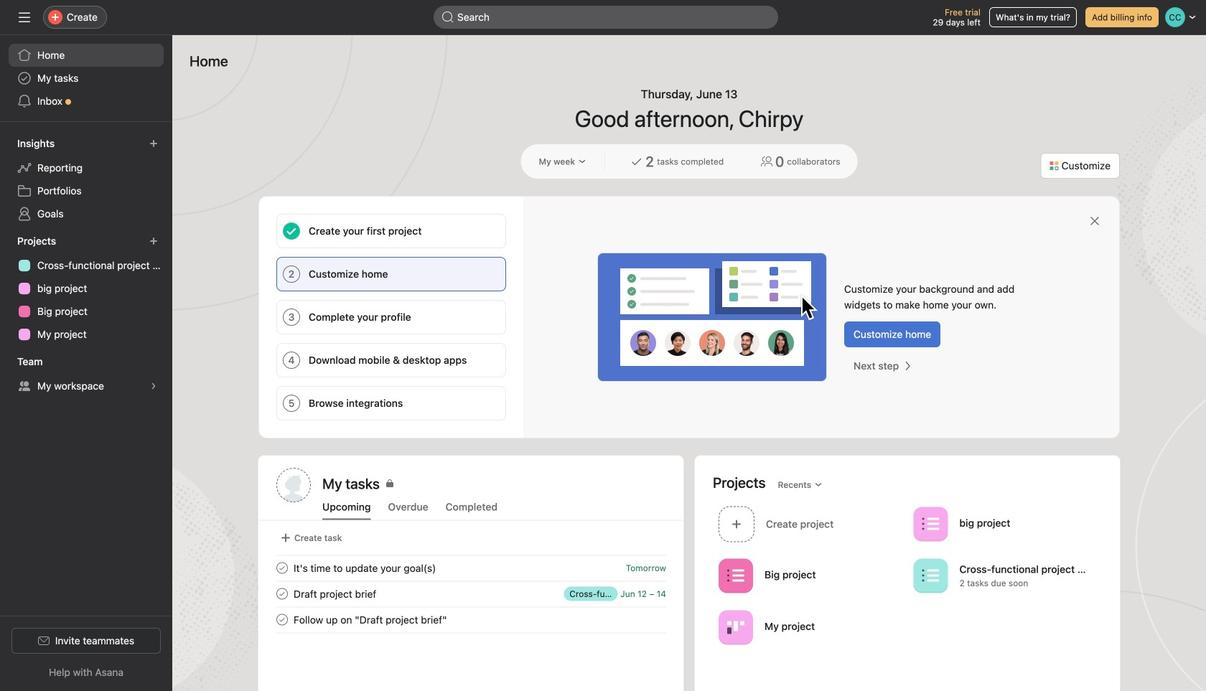 Task type: locate. For each thing, give the bounding box(es) containing it.
2 list image from the left
[[923, 568, 940, 585]]

0 vertical spatial mark complete image
[[274, 560, 291, 577]]

see details, my workspace image
[[149, 382, 158, 391]]

mark complete checkbox down mark complete option
[[274, 612, 291, 629]]

mark complete image
[[274, 560, 291, 577], [274, 612, 291, 629]]

isinverse image
[[442, 11, 454, 23]]

mark complete image down mark complete option
[[274, 612, 291, 629]]

list box
[[434, 6, 779, 29]]

Mark complete checkbox
[[274, 560, 291, 577], [274, 612, 291, 629]]

0 vertical spatial mark complete checkbox
[[274, 560, 291, 577]]

add profile photo image
[[277, 468, 311, 503]]

1 horizontal spatial list image
[[923, 568, 940, 585]]

list image down list icon
[[923, 568, 940, 585]]

mark complete checkbox up mark complete option
[[274, 560, 291, 577]]

teams element
[[0, 349, 172, 401]]

mark complete image up mark complete option
[[274, 560, 291, 577]]

insights element
[[0, 131, 172, 228]]

new insights image
[[149, 139, 158, 148]]

global element
[[0, 35, 172, 121]]

0 horizontal spatial list image
[[728, 568, 745, 585]]

1 vertical spatial mark complete checkbox
[[274, 612, 291, 629]]

list image
[[728, 568, 745, 585], [923, 568, 940, 585]]

list image up board icon
[[728, 568, 745, 585]]

mark complete image
[[274, 586, 291, 603]]

1 mark complete image from the top
[[274, 560, 291, 577]]

1 vertical spatial mark complete image
[[274, 612, 291, 629]]

list item
[[713, 503, 908, 547], [259, 556, 684, 581], [259, 581, 684, 607]]

2 mark complete image from the top
[[274, 612, 291, 629]]

Mark complete checkbox
[[274, 586, 291, 603]]



Task type: describe. For each thing, give the bounding box(es) containing it.
new project or portfolio image
[[149, 237, 158, 246]]

1 list image from the left
[[728, 568, 745, 585]]

1 mark complete checkbox from the top
[[274, 560, 291, 577]]

hide sidebar image
[[19, 11, 30, 23]]

close image
[[1090, 215, 1101, 227]]

projects element
[[0, 228, 172, 349]]

board image
[[728, 620, 745, 637]]

2 mark complete checkbox from the top
[[274, 612, 291, 629]]

list image
[[923, 516, 940, 533]]



Task type: vqa. For each thing, say whether or not it's contained in the screenshot.
list box
yes



